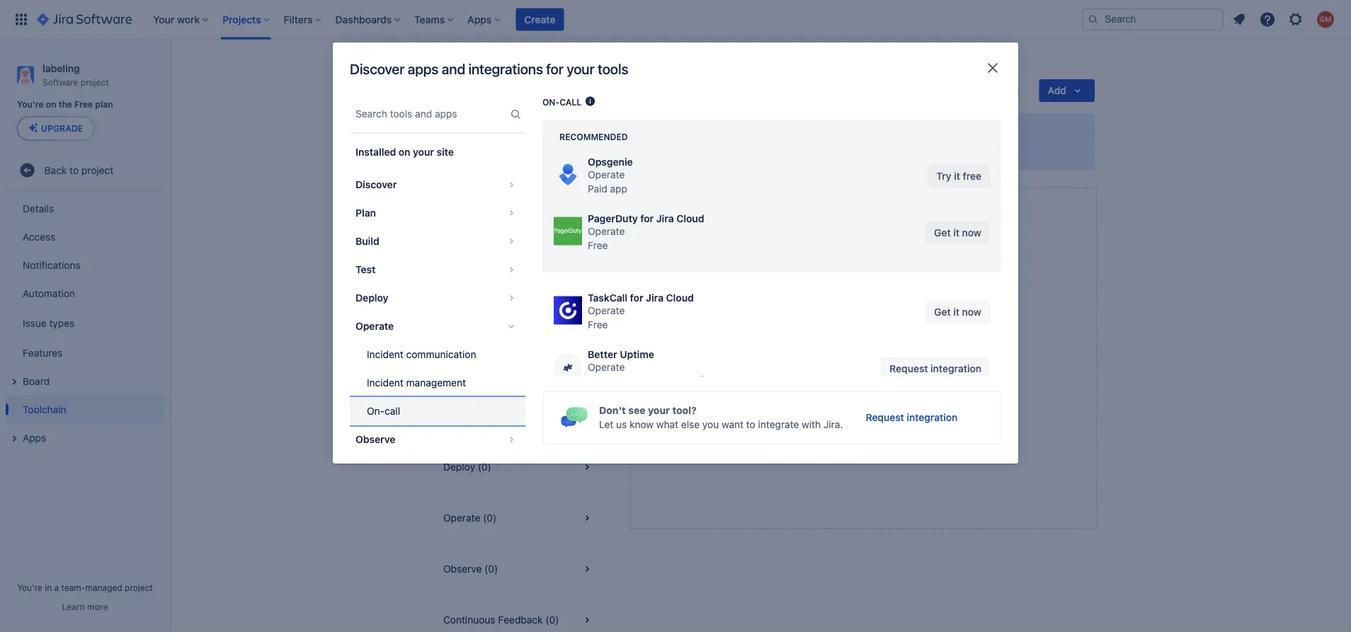 Task type: describe. For each thing, give the bounding box(es) containing it.
paid
[[588, 183, 608, 195]]

no
[[588, 376, 601, 387]]

1 vertical spatial request integration button
[[857, 406, 966, 429]]

opsgenie logo image
[[554, 160, 582, 189]]

deploy (0)
[[443, 461, 491, 473]]

try it free button
[[928, 165, 990, 188]]

what
[[656, 419, 679, 431]]

access
[[23, 231, 55, 243]]

board
[[23, 375, 50, 387]]

your up opsgenie logo
[[531, 125, 555, 138]]

your inside button
[[413, 146, 434, 158]]

(1)
[[506, 206, 518, 218]]

get it now button for taskcall for jira cloud
[[926, 301, 990, 324]]

to inside the add your tools to discover to improve cross-functional collaboration, add your team's whiteboarding and research tools.
[[873, 352, 884, 365]]

us
[[616, 419, 627, 431]]

labeling software project
[[42, 62, 109, 87]]

incident management button
[[350, 369, 526, 397]]

0 vertical spatial free
[[74, 100, 93, 110]]

(0) for test (0)
[[465, 410, 479, 422]]

continuous for continuous feedback
[[356, 462, 410, 474]]

build (0)
[[443, 359, 482, 371]]

don't see your tool? let us know what else you want to integrate with jira.
[[599, 405, 843, 431]]

app
[[610, 183, 627, 195]]

add tool
[[844, 410, 883, 422]]

add your tools to discover to improve cross-functional collaboration, add your team's whiteboarding and research tools.
[[746, 352, 981, 398]]

toolchain
[[598, 125, 647, 138]]

free
[[963, 170, 982, 182]]

chevron icon pointing right image for discover
[[503, 176, 520, 193]]

welcome to your project toolchain discover integrations for your tools, connect work to your project, and manage it all right here.
[[466, 125, 896, 157]]

create button
[[516, 8, 564, 31]]

to right work
[[696, 146, 705, 157]]

it inside the welcome to your project toolchain discover integrations for your tools, connect work to your project, and manage it all right here.
[[827, 146, 833, 157]]

project inside the labeling software project
[[81, 77, 109, 87]]

a
[[54, 583, 59, 593]]

project settings
[[531, 59, 602, 71]]

jira.
[[824, 419, 843, 431]]

0 vertical spatial request integration button
[[881, 358, 990, 380]]

get for pagerduty for jira cloud
[[934, 227, 951, 239]]

managed
[[85, 583, 122, 593]]

on-call button
[[350, 397, 526, 426]]

project up the details "link"
[[81, 164, 114, 176]]

project,
[[731, 146, 766, 157]]

give feedback
[[953, 85, 1020, 96]]

recommended
[[559, 132, 628, 142]]

you
[[703, 419, 719, 431]]

test button
[[350, 256, 526, 284]]

you're in a team-managed project
[[17, 583, 153, 593]]

tool
[[865, 410, 883, 422]]

tool?
[[672, 405, 697, 416]]

pagerduty for jira cloud operate free
[[588, 213, 704, 251]]

integrations inside the welcome to your project toolchain discover integrations for your tools, connect work to your project, and manage it all right here.
[[509, 146, 563, 157]]

continuous feedback
[[356, 462, 459, 474]]

incident management
[[367, 377, 466, 389]]

issue types link
[[6, 308, 164, 339]]

close modal image
[[984, 59, 1001, 76]]

operate button
[[350, 312, 526, 341]]

apps
[[408, 61, 439, 77]]

feedback
[[976, 85, 1020, 96]]

projects
[[424, 59, 461, 71]]

observe for observe
[[356, 434, 395, 445]]

continuous feedback (0) button
[[426, 595, 613, 632]]

deploy for deploy
[[356, 292, 388, 304]]

observe for observe (0)
[[443, 563, 482, 575]]

on-call inside button
[[367, 405, 400, 417]]

upgrade button
[[18, 117, 93, 140]]

plan button
[[350, 199, 526, 227]]

project inside the welcome to your project toolchain discover integrations for your tools, connect work to your project, and manage it all right here.
[[558, 125, 595, 138]]

connect
[[632, 146, 669, 157]]

your inside don't see your tool? let us know what else you want to integrate with jira.
[[648, 405, 670, 416]]

operate inside opsgenie operate paid app
[[588, 169, 625, 181]]

build for build (0)
[[443, 359, 466, 371]]

continuous feedback button
[[350, 454, 526, 482]]

pagerduty for jira cloud logo image
[[554, 217, 582, 245]]

build (0) button
[[426, 340, 613, 391]]

build for build
[[356, 235, 379, 247]]

incident communication
[[367, 349, 476, 360]]

0 vertical spatial request integration
[[890, 363, 982, 375]]

reduce downtime with an incident management schedule image
[[585, 96, 596, 107]]

you're for you're on the free plan
[[17, 100, 44, 110]]

installed on your site button
[[350, 138, 526, 166]]

the
[[59, 100, 72, 110]]

tell atlassian what integrations your team needs image
[[697, 375, 708, 387]]

learn
[[62, 602, 85, 612]]

integration for the bottommost request integration button
[[907, 412, 958, 423]]

incident for incident communication
[[367, 349, 404, 360]]

1 vertical spatial integration
[[604, 376, 653, 387]]

get it now for taskcall for jira cloud
[[934, 306, 982, 318]]

create
[[524, 13, 556, 25]]

give feedback button
[[924, 79, 1028, 102]]

taskcall for jira cloud operate free
[[588, 292, 694, 331]]

(0) for observe (0)
[[485, 563, 498, 575]]

apps button
[[6, 424, 164, 452]]

1 horizontal spatial on-call
[[543, 97, 582, 107]]

add tool button
[[836, 405, 892, 428]]

to inside don't see your tool? let us know what else you want to integrate with jira.
[[746, 419, 756, 431]]

chevron icon pointing right image for plan
[[503, 205, 520, 222]]

observe button
[[350, 426, 526, 454]]

chevron icon pointing right image for test
[[503, 261, 520, 278]]

your down recommended
[[581, 146, 601, 157]]

and inside the add your tools to discover to improve cross-functional collaboration, add your team's whiteboarding and research tools.
[[871, 386, 888, 398]]

to right welcome on the top left of page
[[518, 125, 528, 138]]

for left 'settings'
[[546, 61, 564, 77]]

learn more
[[62, 602, 108, 612]]

now for taskcall for jira cloud
[[962, 306, 982, 318]]

issue types
[[23, 317, 75, 329]]

observe (0) button
[[426, 544, 613, 595]]

discover inside the add your tools to discover to improve cross-functional collaboration, add your team's whiteboarding and research tools.
[[887, 352, 933, 365]]

improve
[[760, 372, 796, 384]]

for inside taskcall for jira cloud operate free
[[630, 292, 644, 304]]

see
[[628, 405, 646, 416]]

labeling for labeling
[[478, 59, 514, 71]]

upgrade
[[41, 123, 83, 133]]

chevron icon pointing right image for observe
[[503, 431, 520, 448]]

get for taskcall for jira cloud
[[934, 306, 951, 318]]

features link
[[6, 339, 164, 367]]

communication
[[406, 349, 476, 360]]

automation link
[[6, 279, 164, 308]]

view all tools (1) button
[[426, 187, 613, 238]]

apps
[[23, 432, 46, 444]]

let
[[599, 419, 613, 431]]

(0) for build (0)
[[469, 359, 482, 371]]

operate inside operate (0) button
[[443, 512, 480, 524]]

deploy for deploy (0)
[[443, 461, 475, 473]]

tools inside dialog
[[598, 61, 628, 77]]

settings
[[566, 59, 602, 71]]

team-
[[61, 583, 85, 593]]

discover button
[[350, 171, 526, 199]]

Search field
[[1082, 8, 1224, 31]]

labeling for labeling software project
[[42, 62, 80, 74]]

add for tool
[[844, 410, 863, 422]]

your up cross-
[[818, 352, 842, 365]]

get it now for pagerduty for jira cloud
[[934, 227, 982, 239]]

welcome
[[466, 125, 515, 138]]

board button
[[6, 367, 164, 395]]

no integration available
[[588, 376, 695, 387]]

view
[[443, 206, 465, 218]]

know
[[630, 419, 654, 431]]

cloud for taskcall for jira cloud operate free
[[666, 292, 694, 304]]

add for your
[[794, 352, 815, 365]]

test (0)
[[443, 410, 479, 422]]

better uptime logo image
[[559, 359, 576, 376]]

feedback for continuous feedback
[[412, 462, 459, 474]]

apps image image
[[561, 407, 588, 428]]

issue
[[23, 317, 47, 329]]

for inside pagerduty for jira cloud operate free
[[640, 213, 654, 225]]



Task type: locate. For each thing, give the bounding box(es) containing it.
integrations inside the discover apps and integrations for your tools dialog
[[469, 61, 543, 77]]

chevron icon pointing right image for continuous feedback
[[503, 460, 520, 477]]

1 horizontal spatial toolchain
[[426, 81, 497, 101]]

1 vertical spatial free
[[588, 240, 608, 251]]

free for taskcall
[[588, 319, 608, 331]]

1 get from the top
[[934, 227, 951, 239]]

test inside test button
[[356, 264, 376, 275]]

software
[[42, 77, 78, 87]]

test inside test (0) button
[[443, 410, 463, 422]]

search image
[[1088, 14, 1099, 25]]

chevron icon pointing right image inside deploy button
[[503, 290, 520, 307]]

0 horizontal spatial deploy
[[356, 292, 388, 304]]

test for test
[[356, 264, 376, 275]]

view all tools (1)
[[443, 206, 518, 218]]

taskcall
[[588, 292, 628, 304]]

call inside button
[[385, 405, 400, 417]]

automation
[[23, 287, 75, 299]]

plan
[[356, 207, 376, 219]]

now for pagerduty for jira cloud
[[962, 227, 982, 239]]

tools for add
[[845, 352, 871, 365]]

get it now button down try it free button
[[926, 222, 990, 244]]

all right view
[[468, 206, 478, 218]]

2 get from the top
[[934, 306, 951, 318]]

request integration
[[890, 363, 982, 375], [866, 412, 958, 423]]

discover down welcome on the top left of page
[[466, 146, 506, 157]]

1 get it now button from the top
[[926, 222, 990, 244]]

integration
[[931, 363, 982, 375], [604, 376, 653, 387], [907, 412, 958, 423]]

jira for pagerduty
[[656, 213, 674, 225]]

1 vertical spatial add
[[844, 410, 863, 422]]

1 vertical spatial get it now button
[[926, 301, 990, 324]]

opsgenie operate paid app
[[588, 156, 633, 195]]

2 vertical spatial tools
[[845, 352, 871, 365]]

1 horizontal spatial add
[[844, 410, 863, 422]]

notifications link
[[6, 251, 164, 279]]

1 vertical spatial test
[[443, 410, 463, 422]]

discover up the plan
[[356, 179, 397, 190]]

project
[[531, 59, 563, 71]]

cross-
[[799, 372, 828, 384]]

get
[[934, 227, 951, 239], [934, 306, 951, 318]]

1 vertical spatial cloud
[[666, 292, 694, 304]]

Search tools and apps field
[[351, 101, 507, 127]]

0 vertical spatial integrations
[[469, 61, 543, 77]]

and up tool
[[871, 386, 888, 398]]

0 vertical spatial and
[[442, 61, 465, 77]]

1 now from the top
[[962, 227, 982, 239]]

all left right
[[836, 146, 846, 157]]

give
[[953, 85, 973, 96]]

integrations down create button
[[469, 61, 543, 77]]

continuous
[[356, 462, 410, 474], [443, 614, 495, 626]]

toolchain down projects link
[[426, 81, 497, 101]]

it for pagerduty for jira cloud operate free
[[954, 227, 960, 239]]

project up plan
[[81, 77, 109, 87]]

on right installed
[[399, 146, 410, 158]]

on-call down incident management
[[367, 405, 400, 417]]

1 vertical spatial tools
[[481, 206, 503, 218]]

1 vertical spatial call
[[385, 405, 400, 417]]

1 horizontal spatial call
[[560, 97, 582, 107]]

1 vertical spatial now
[[962, 306, 982, 318]]

your left "project,"
[[708, 146, 728, 157]]

observe up continuous feedback
[[356, 434, 395, 445]]

0 vertical spatial test
[[356, 264, 376, 275]]

tools for view
[[481, 206, 503, 218]]

request for the bottommost request integration button
[[866, 412, 904, 423]]

0 horizontal spatial toolchain
[[23, 404, 66, 415]]

on- down incident management
[[367, 405, 385, 417]]

operate up incident communication
[[356, 320, 394, 332]]

details link
[[6, 194, 164, 223]]

0 horizontal spatial on
[[46, 100, 56, 110]]

0 horizontal spatial labeling
[[42, 62, 80, 74]]

you're on the free plan
[[17, 100, 113, 110]]

continuous down 'observe (0)'
[[443, 614, 495, 626]]

continuous down observe button
[[356, 462, 410, 474]]

2 now from the top
[[962, 306, 982, 318]]

discover inside button
[[356, 179, 397, 190]]

chevron icon pointing right image
[[503, 176, 520, 193], [503, 205, 520, 222], [503, 233, 520, 250], [503, 261, 520, 278], [503, 290, 520, 307], [503, 431, 520, 448], [503, 460, 520, 477]]

get it now button up "add"
[[926, 301, 990, 324]]

better uptime operate
[[588, 349, 654, 373]]

chevron icon pointing right image inside continuous feedback button
[[503, 460, 520, 477]]

chevron icon pointing right image inside observe button
[[503, 431, 520, 448]]

0 vertical spatial cloud
[[677, 213, 704, 225]]

project down reduce downtime with an incident management schedule image
[[558, 125, 595, 138]]

operate down better
[[588, 362, 625, 373]]

0 vertical spatial you're
[[17, 100, 44, 110]]

it up "add"
[[954, 306, 960, 318]]

1 vertical spatial on-call
[[367, 405, 400, 417]]

jira inside pagerduty for jira cloud operate free
[[656, 213, 674, 225]]

all inside the welcome to your project toolchain discover integrations for your tools, connect work to your project, and manage it all right here.
[[836, 146, 846, 157]]

0 vertical spatial feedback
[[412, 462, 459, 474]]

1 vertical spatial get it now
[[934, 306, 982, 318]]

0 horizontal spatial all
[[468, 206, 478, 218]]

in
[[45, 583, 52, 593]]

continuous inside button
[[443, 614, 495, 626]]

2 horizontal spatial and
[[871, 386, 888, 398]]

1 horizontal spatial build
[[443, 359, 466, 371]]

it right try
[[954, 170, 960, 182]]

build inside the discover apps and integrations for your tools dialog
[[356, 235, 379, 247]]

free
[[74, 100, 93, 110], [588, 240, 608, 251], [588, 319, 608, 331]]

your right "add"
[[961, 372, 981, 384]]

for
[[546, 61, 564, 77], [566, 146, 578, 157], [640, 213, 654, 225], [630, 292, 644, 304]]

discover left apps
[[350, 61, 405, 77]]

2 get it now button from the top
[[926, 301, 990, 324]]

0 vertical spatial get it now
[[934, 227, 982, 239]]

on- inside button
[[367, 405, 385, 417]]

operate inside pagerduty for jira cloud operate free
[[588, 226, 625, 237]]

build
[[356, 235, 379, 247], [443, 359, 466, 371]]

on- down project
[[543, 97, 560, 107]]

integrate
[[758, 419, 799, 431]]

tools.
[[933, 386, 958, 398]]

for right pagerduty at the left of page
[[640, 213, 654, 225]]

for inside the welcome to your project toolchain discover integrations for your tools, connect work to your project, and manage it all right here.
[[566, 146, 578, 157]]

it inside button
[[954, 170, 960, 182]]

pagerduty
[[588, 213, 638, 225]]

request for top request integration button
[[890, 363, 928, 375]]

try
[[937, 170, 952, 182]]

incident up incident management
[[367, 349, 404, 360]]

deploy inside group
[[356, 292, 388, 304]]

operate inside operate button
[[356, 320, 394, 332]]

operate down taskcall
[[588, 305, 625, 317]]

1 horizontal spatial feedback
[[498, 614, 543, 626]]

1 horizontal spatial tools
[[598, 61, 628, 77]]

toolchain link
[[6, 395, 164, 424]]

plan
[[95, 100, 113, 110]]

1 incident from the top
[[367, 349, 404, 360]]

2 incident from the top
[[367, 377, 404, 389]]

operate (0) button
[[426, 493, 613, 544]]

primary element
[[8, 0, 1082, 39]]

2 vertical spatial and
[[871, 386, 888, 398]]

you're for you're in a team-managed project
[[17, 583, 42, 593]]

1 horizontal spatial all
[[836, 146, 846, 157]]

1 horizontal spatial on
[[399, 146, 410, 158]]

free down taskcall
[[588, 319, 608, 331]]

0 vertical spatial get it now button
[[926, 222, 990, 244]]

and right apps
[[442, 61, 465, 77]]

build button
[[350, 227, 526, 256]]

back to project link
[[6, 156, 164, 184]]

1 vertical spatial and
[[769, 146, 786, 157]]

(0) inside button
[[546, 614, 559, 626]]

integration down better uptime operate at the bottom left of page
[[604, 376, 653, 387]]

0 vertical spatial get
[[934, 227, 951, 239]]

get it now button for pagerduty for jira cloud
[[926, 222, 990, 244]]

whiteboarding
[[803, 386, 868, 398]]

toolchain down board
[[23, 404, 66, 415]]

0 horizontal spatial on-call
[[367, 405, 400, 417]]

on
[[46, 100, 56, 110], [399, 146, 410, 158]]

0 vertical spatial request
[[890, 363, 928, 375]]

notifications
[[23, 259, 80, 271]]

group containing discover
[[350, 166, 526, 487]]

1 vertical spatial on-
[[367, 405, 385, 417]]

tools up functional
[[845, 352, 871, 365]]

0 vertical spatial on-call
[[543, 97, 582, 107]]

1 vertical spatial observe
[[443, 563, 482, 575]]

to up collaboration,
[[873, 352, 884, 365]]

it
[[827, 146, 833, 157], [954, 170, 960, 182], [954, 227, 960, 239], [954, 306, 960, 318]]

0 vertical spatial build
[[356, 235, 379, 247]]

1 vertical spatial integrations
[[509, 146, 563, 157]]

free down pagerduty at the left of page
[[588, 240, 608, 251]]

1 vertical spatial toolchain
[[23, 404, 66, 415]]

incident communication button
[[350, 341, 526, 369]]

group containing details
[[6, 190, 164, 456]]

1 horizontal spatial observe
[[443, 563, 482, 575]]

0 horizontal spatial on-
[[367, 405, 385, 417]]

cloud inside taskcall for jira cloud operate free
[[666, 292, 694, 304]]

0 vertical spatial observe
[[356, 434, 395, 445]]

discover apps and integrations for your tools dialog
[[333, 42, 1018, 519]]

2 you're from the top
[[17, 583, 42, 593]]

0 vertical spatial now
[[962, 227, 982, 239]]

request integration button up tools.
[[881, 358, 990, 380]]

right
[[849, 146, 870, 157]]

operate down pagerduty at the left of page
[[588, 226, 625, 237]]

for up opsgenie logo
[[566, 146, 578, 157]]

feedback inside button
[[412, 462, 459, 474]]

your up what
[[648, 405, 670, 416]]

project right managed
[[125, 583, 153, 593]]

create banner
[[0, 0, 1351, 40]]

1 vertical spatial get
[[934, 306, 951, 318]]

integration down tools.
[[907, 412, 958, 423]]

tools left (1) at the left of page
[[481, 206, 503, 218]]

integrations up opsgenie logo
[[509, 146, 563, 157]]

test (0) button
[[426, 391, 613, 442]]

1 horizontal spatial group
[[350, 166, 526, 487]]

add left tool
[[844, 410, 863, 422]]

operate
[[588, 169, 625, 181], [588, 226, 625, 237], [588, 305, 625, 317], [356, 320, 394, 332], [588, 362, 625, 373], [443, 512, 480, 524]]

1 vertical spatial continuous
[[443, 614, 495, 626]]

0 horizontal spatial feedback
[[412, 462, 459, 474]]

back to project
[[44, 164, 114, 176]]

add inside the add your tools to discover to improve cross-functional collaboration, add your team's whiteboarding and research tools.
[[794, 352, 815, 365]]

on for installed
[[399, 146, 410, 158]]

get it now down try it free button
[[934, 227, 982, 239]]

1 vertical spatial all
[[468, 206, 478, 218]]

0 vertical spatial add
[[794, 352, 815, 365]]

discover up collaboration,
[[887, 352, 933, 365]]

site
[[437, 146, 454, 158]]

and inside the welcome to your project toolchain discover integrations for your tools, connect work to your project, and manage it all right here.
[[769, 146, 786, 157]]

want
[[722, 419, 744, 431]]

features
[[23, 347, 62, 359]]

incident for incident management
[[367, 377, 404, 389]]

free for pagerduty
[[588, 240, 608, 251]]

chevron icon pointing right image inside discover button
[[503, 176, 520, 193]]

1 get it now from the top
[[934, 227, 982, 239]]

chevron icon pointing right image inside test button
[[503, 261, 520, 278]]

1 vertical spatial jira
[[646, 292, 664, 304]]

for right taskcall
[[630, 292, 644, 304]]

1 chevron icon pointing right image from the top
[[503, 176, 520, 193]]

try it free
[[937, 170, 982, 182]]

(0) for operate (0)
[[483, 512, 497, 524]]

0 horizontal spatial observe
[[356, 434, 395, 445]]

labeling left project
[[478, 59, 514, 71]]

1 horizontal spatial continuous
[[443, 614, 495, 626]]

1 vertical spatial build
[[443, 359, 466, 371]]

get it now up "add"
[[934, 306, 982, 318]]

it right manage
[[827, 146, 833, 157]]

chevron icon pointing down image
[[503, 318, 520, 335]]

your left site
[[413, 146, 434, 158]]

0 horizontal spatial tools
[[481, 206, 503, 218]]

7 chevron icon pointing right image from the top
[[503, 460, 520, 477]]

on inside button
[[399, 146, 410, 158]]

jira right pagerduty at the left of page
[[656, 213, 674, 225]]

group inside the discover apps and integrations for your tools dialog
[[350, 166, 526, 487]]

test up observe button
[[443, 410, 463, 422]]

integration up tools.
[[931, 363, 982, 375]]

to
[[746, 372, 757, 384]]

project settings link
[[531, 57, 602, 74]]

request up research
[[890, 363, 928, 375]]

and right "project,"
[[769, 146, 786, 157]]

on-call left reduce downtime with an incident management schedule image
[[543, 97, 582, 107]]

tools inside button
[[481, 206, 503, 218]]

1 horizontal spatial deploy
[[443, 461, 475, 473]]

build down the plan
[[356, 235, 379, 247]]

types
[[49, 317, 75, 329]]

your up reduce downtime with an incident management schedule image
[[567, 61, 595, 77]]

toolchain inside group
[[23, 404, 66, 415]]

call left reduce downtime with an incident management schedule image
[[560, 97, 582, 107]]

on left the
[[46, 100, 56, 110]]

request integration down research
[[866, 412, 958, 423]]

5 chevron icon pointing right image from the top
[[503, 290, 520, 307]]

cloud for pagerduty for jira cloud operate free
[[677, 213, 704, 225]]

discover inside the welcome to your project toolchain discover integrations for your tools, connect work to your project, and manage it all right here.
[[466, 146, 506, 157]]

it for taskcall for jira cloud operate free
[[954, 306, 960, 318]]

request integration button down research
[[857, 406, 966, 429]]

1 vertical spatial deploy
[[443, 461, 475, 473]]

0 vertical spatial on
[[46, 100, 56, 110]]

1 horizontal spatial test
[[443, 410, 463, 422]]

0 vertical spatial toolchain
[[426, 81, 497, 101]]

chevron icon pointing right image inside plan button
[[503, 205, 520, 222]]

projects link
[[424, 57, 461, 74]]

operate down deploy (0)
[[443, 512, 480, 524]]

all inside view all tools (1) button
[[468, 206, 478, 218]]

all
[[836, 146, 846, 157], [468, 206, 478, 218]]

continuous feedback (0)
[[443, 614, 559, 626]]

3 chevron icon pointing right image from the top
[[503, 233, 520, 250]]

you're left in
[[17, 583, 42, 593]]

uptime
[[620, 349, 654, 360]]

0 vertical spatial jira
[[656, 213, 674, 225]]

jira right taskcall
[[646, 292, 664, 304]]

chevron icon pointing right image inside build button
[[503, 233, 520, 250]]

better
[[588, 349, 617, 360]]

collaboration,
[[876, 372, 938, 384]]

4 chevron icon pointing right image from the top
[[503, 261, 520, 278]]

functional
[[828, 372, 873, 384]]

0 horizontal spatial group
[[6, 190, 164, 456]]

on-
[[543, 97, 560, 107], [367, 405, 385, 417]]

2 chevron icon pointing right image from the top
[[503, 205, 520, 222]]

1 horizontal spatial labeling
[[478, 59, 514, 71]]

group
[[350, 166, 526, 487], [6, 190, 164, 456]]

0 vertical spatial call
[[560, 97, 582, 107]]

2 get it now from the top
[[934, 306, 982, 318]]

0 horizontal spatial and
[[442, 61, 465, 77]]

2 vertical spatial free
[[588, 319, 608, 331]]

jira for taskcall
[[646, 292, 664, 304]]

build up management
[[443, 359, 466, 371]]

1 vertical spatial incident
[[367, 377, 404, 389]]

observe inside group
[[356, 434, 395, 445]]

labeling
[[478, 59, 514, 71], [42, 62, 80, 74]]

you're up upgrade button
[[17, 100, 44, 110]]

request down research
[[866, 412, 904, 423]]

continuous inside button
[[356, 462, 410, 474]]

operate inside better uptime operate
[[588, 362, 625, 373]]

0 vertical spatial tools
[[598, 61, 628, 77]]

0 vertical spatial deploy
[[356, 292, 388, 304]]

1 vertical spatial you're
[[17, 583, 42, 593]]

2 horizontal spatial tools
[[845, 352, 871, 365]]

0 horizontal spatial test
[[356, 264, 376, 275]]

feedback down observe (0) button
[[498, 614, 543, 626]]

continuous for continuous feedback (0)
[[443, 614, 495, 626]]

feedback for continuous feedback (0)
[[498, 614, 543, 626]]

get down try
[[934, 227, 951, 239]]

0 horizontal spatial continuous
[[356, 462, 410, 474]]

discover apps and integrations for your tools
[[350, 61, 628, 77]]

operate down opsgenie
[[588, 169, 625, 181]]

add inside button
[[844, 410, 863, 422]]

cloud
[[677, 213, 704, 225], [666, 292, 694, 304]]

and inside dialog
[[442, 61, 465, 77]]

get up "add"
[[934, 306, 951, 318]]

taskcall for jira cloud logo image
[[554, 296, 582, 325]]

installed
[[356, 146, 396, 158]]

0 vertical spatial on-
[[543, 97, 560, 107]]

0 vertical spatial integration
[[931, 363, 982, 375]]

add
[[941, 372, 958, 384]]

1 vertical spatial on
[[399, 146, 410, 158]]

chevron icon pointing right image for deploy
[[503, 290, 520, 307]]

0 horizontal spatial add
[[794, 352, 815, 365]]

(0) for deploy (0)
[[478, 461, 491, 473]]

6 chevron icon pointing right image from the top
[[503, 431, 520, 448]]

0 vertical spatial continuous
[[356, 462, 410, 474]]

0 horizontal spatial call
[[385, 405, 400, 417]]

tools
[[598, 61, 628, 77], [481, 206, 503, 218], [845, 352, 871, 365]]

your
[[567, 61, 595, 77], [531, 125, 555, 138], [581, 146, 601, 157], [708, 146, 728, 157], [413, 146, 434, 158], [818, 352, 842, 365], [961, 372, 981, 384], [648, 405, 670, 416]]

chevron icon pointing right image for build
[[503, 233, 520, 250]]

operate inside taskcall for jira cloud operate free
[[588, 305, 625, 317]]

1 horizontal spatial on-
[[543, 97, 560, 107]]

jira software image
[[37, 11, 132, 28], [37, 11, 132, 28]]

management
[[406, 377, 466, 389]]

incident down incident communication
[[367, 377, 404, 389]]

labeling up software
[[42, 62, 80, 74]]

free right the
[[74, 100, 93, 110]]

2 vertical spatial integration
[[907, 412, 958, 423]]

tools up toolchain
[[598, 61, 628, 77]]

1 horizontal spatial and
[[769, 146, 786, 157]]

integration for top request integration button
[[931, 363, 982, 375]]

labeling inside the labeling software project
[[42, 62, 80, 74]]

free inside pagerduty for jira cloud operate free
[[588, 240, 608, 251]]

jira inside taskcall for jira cloud operate free
[[646, 292, 664, 304]]

on for you're
[[46, 100, 56, 110]]

more
[[87, 602, 108, 612]]

project
[[81, 77, 109, 87], [558, 125, 595, 138], [81, 164, 114, 176], [125, 583, 153, 593]]

on-call
[[543, 97, 582, 107], [367, 405, 400, 417]]

test down the plan
[[356, 264, 376, 275]]

cloud inside pagerduty for jira cloud operate free
[[677, 213, 704, 225]]

it down try it free button
[[954, 227, 960, 239]]

0 vertical spatial incident
[[367, 349, 404, 360]]

test
[[356, 264, 376, 275], [443, 410, 463, 422]]

observe down operate (0)
[[443, 563, 482, 575]]

it for opsgenie operate paid app
[[954, 170, 960, 182]]

with
[[802, 419, 821, 431]]

0 horizontal spatial build
[[356, 235, 379, 247]]

1 vertical spatial feedback
[[498, 614, 543, 626]]

add up cross-
[[794, 352, 815, 365]]

1 vertical spatial request
[[866, 412, 904, 423]]

feedback inside button
[[498, 614, 543, 626]]

test for test (0)
[[443, 410, 463, 422]]

free inside taskcall for jira cloud operate free
[[588, 319, 608, 331]]

tools inside the add your tools to discover to improve cross-functional collaboration, add your team's whiteboarding and research tools.
[[845, 352, 871, 365]]

1 vertical spatial request integration
[[866, 412, 958, 423]]

to right back
[[70, 164, 79, 176]]

to right want in the right bottom of the page
[[746, 419, 756, 431]]

1 you're from the top
[[17, 100, 44, 110]]

0 vertical spatial all
[[836, 146, 846, 157]]

request integration up tools.
[[890, 363, 982, 375]]

call down incident management
[[385, 405, 400, 417]]

feedback down observe button
[[412, 462, 459, 474]]



Task type: vqa. For each thing, say whether or not it's contained in the screenshot.
Reported by me link on the top left
no



